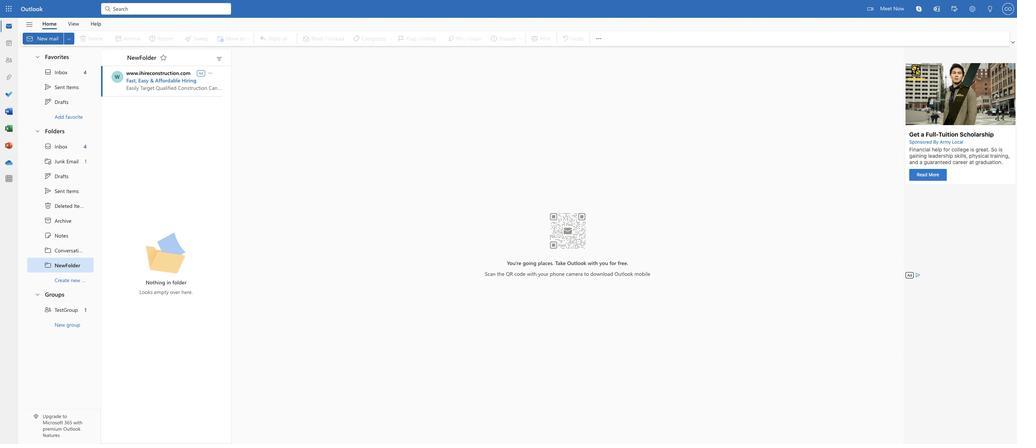 Task type: vqa. For each thing, say whether or not it's contained in the screenshot.
 in the Message List section
yes



Task type: describe. For each thing, give the bounding box(es) containing it.
your
[[538, 271, 548, 278]]

scan
[[485, 271, 496, 278]]

 button
[[591, 31, 606, 46]]

platform.
[[270, 84, 291, 91]]

view button
[[62, 18, 85, 29]]

 button
[[22, 18, 37, 31]]

 for folders
[[35, 128, 41, 134]]

empty
[[154, 289, 169, 296]]

 for 
[[44, 143, 52, 150]]

0 vertical spatial with
[[588, 260, 598, 267]]

drafts for 
[[55, 173, 68, 180]]

newfolder inside newfolder 
[[127, 53, 156, 61]]

microsoft
[[43, 420, 63, 426]]

outlook inside upgrade to microsoft 365 with premium outlook features
[[63, 426, 81, 432]]

create
[[55, 277, 69, 284]]

 button for favorites
[[31, 50, 43, 64]]

&
[[150, 77, 154, 84]]

create new folder
[[55, 277, 95, 284]]

the
[[497, 271, 504, 278]]

groups tree item
[[27, 288, 94, 302]]

2  tree item from the top
[[27, 184, 94, 198]]

nothing
[[146, 279, 165, 286]]

hiring
[[182, 77, 196, 84]]

for
[[610, 260, 616, 267]]

 button for folders
[[31, 124, 43, 138]]

 tree item for 
[[27, 139, 94, 154]]

 tree item for 
[[27, 169, 94, 184]]


[[160, 54, 167, 61]]

history
[[86, 247, 103, 254]]

premium
[[43, 426, 62, 432]]


[[216, 55, 223, 63]]

 button
[[928, 0, 946, 19]]

construction
[[178, 84, 207, 91]]

more apps image
[[5, 175, 13, 183]]

home button
[[37, 18, 62, 29]]

going
[[523, 260, 536, 267]]

365
[[64, 420, 72, 426]]

free.
[[618, 260, 628, 267]]

 for  dropdown button
[[207, 70, 213, 76]]

add favorite
[[55, 113, 83, 120]]

2  from the top
[[44, 187, 52, 195]]

 for 
[[44, 172, 52, 180]]

our
[[244, 84, 253, 91]]

 button
[[1010, 39, 1016, 46]]

inbox for 
[[55, 143, 67, 150]]

 tree item
[[27, 198, 94, 213]]

new group
[[55, 321, 80, 328]]

qr
[[506, 271, 513, 278]]

 button
[[213, 54, 225, 64]]

 tree item for 
[[27, 94, 94, 109]]

 button
[[64, 33, 74, 45]]

upgrade
[[43, 413, 61, 420]]

easy
[[138, 77, 149, 84]]

fast,
[[126, 77, 137, 84]]

create new folder tree item
[[27, 273, 95, 288]]

newfolder inside  newfolder
[[55, 262, 80, 269]]

here.
[[182, 289, 193, 296]]

help
[[91, 20, 101, 27]]


[[26, 35, 33, 42]]

message list section
[[101, 48, 291, 444]]

outlook link
[[21, 0, 43, 18]]

easily
[[126, 84, 139, 91]]

conversation
[[55, 247, 85, 254]]

 button
[[946, 0, 964, 19]]

new group tree item
[[27, 317, 94, 332]]

favorites
[[45, 53, 69, 61]]

newfolder 
[[127, 53, 167, 61]]

mail
[[49, 35, 59, 42]]

nothing in folder looks empty over here.
[[139, 279, 193, 296]]

target
[[140, 84, 154, 91]]

take
[[555, 260, 566, 267]]

2  tree item from the top
[[27, 258, 94, 273]]

help button
[[85, 18, 107, 29]]

application containing outlook
[[0, 0, 1017, 444]]

left-rail-appbar navigation
[[1, 18, 16, 172]]

www.ihireconstruction.com
[[126, 69, 190, 77]]

word image
[[5, 108, 13, 116]]


[[104, 5, 111, 13]]

outlook banner
[[0, 0, 1017, 19]]

phone
[[550, 271, 565, 278]]

view
[[68, 20, 79, 27]]

add
[[55, 113, 64, 120]]

 button
[[964, 0, 981, 19]]

 tree item for 
[[27, 65, 94, 80]]

camera
[[566, 271, 583, 278]]

 sent items for second "" tree item
[[44, 187, 79, 195]]

 deleted items
[[44, 202, 86, 210]]

to inside upgrade to microsoft 365 with premium outlook features
[[63, 413, 67, 420]]

upgrade to microsoft 365 with premium outlook features
[[43, 413, 82, 439]]

with inside upgrade to microsoft 365 with premium outlook features
[[73, 420, 82, 426]]

you're
[[507, 260, 521, 267]]

favorite
[[66, 113, 83, 120]]

drafts for 
[[55, 98, 68, 105]]


[[44, 306, 52, 314]]

files image
[[5, 74, 13, 81]]

4 for 
[[84, 143, 87, 150]]

 for 
[[44, 98, 52, 106]]

1 for 
[[84, 306, 87, 313]]

 button
[[981, 0, 999, 19]]

 newfolder
[[44, 262, 80, 269]]


[[44, 232, 52, 239]]

inbox for 
[[55, 69, 67, 76]]

mobile
[[635, 271, 650, 278]]

favorites tree item
[[27, 50, 94, 65]]

 tree item
[[27, 228, 94, 243]]

folder for in
[[172, 279, 187, 286]]


[[867, 6, 873, 12]]

sent inside tree
[[55, 187, 65, 195]]

 drafts for 
[[44, 172, 68, 180]]

home
[[42, 20, 57, 27]]

now
[[893, 5, 904, 12]]

powerpoint image
[[5, 142, 13, 150]]

 testgroup
[[44, 306, 78, 314]]

outlook down free.
[[615, 271, 633, 278]]



Task type: locate. For each thing, give the bounding box(es) containing it.
1 horizontal spatial ad
[[907, 273, 912, 278]]

1 right testgroup
[[84, 306, 87, 313]]

tags group
[[299, 31, 524, 46]]

sent up the add
[[55, 83, 65, 90]]

premium features image
[[33, 414, 39, 420]]

1  from the top
[[44, 68, 52, 76]]

calendar image
[[5, 40, 13, 47]]

2  from the top
[[44, 143, 52, 150]]

 tree item up the create
[[27, 258, 94, 273]]


[[916, 6, 922, 12]]

3  button from the top
[[31, 288, 43, 301]]

 inside dropdown button
[[66, 36, 72, 42]]

 left folders on the left of page
[[35, 128, 41, 134]]

0 horizontal spatial newfolder
[[55, 262, 80, 269]]

1 horizontal spatial 
[[595, 35, 603, 42]]

co
[[1005, 6, 1012, 12]]

 tree item
[[27, 243, 103, 258], [27, 258, 94, 273]]

to do image
[[5, 91, 13, 98]]

items for second "" tree item
[[66, 187, 79, 195]]

1 vertical spatial sent
[[55, 187, 65, 195]]

drafts inside favorites tree
[[55, 98, 68, 105]]

1 vertical spatial ad
[[907, 273, 912, 278]]

0 vertical spatial items
[[66, 83, 79, 90]]

0 horizontal spatial new
[[37, 35, 48, 42]]

 for  newfolder
[[44, 262, 52, 269]]

0 vertical spatial 
[[44, 98, 52, 106]]


[[44, 202, 52, 210]]

 tree item up the add
[[27, 94, 94, 109]]

 up create new folder tree item
[[44, 262, 52, 269]]

items up the favorite
[[66, 83, 79, 90]]

candidates
[[209, 84, 234, 91]]

 button inside folders tree item
[[31, 124, 43, 138]]

 junk email
[[44, 158, 79, 165]]

1 inside "" tree item
[[85, 158, 87, 165]]

2  drafts from the top
[[44, 172, 68, 180]]

places.
[[538, 260, 554, 267]]

0 vertical spatial  button
[[31, 50, 43, 64]]

people image
[[5, 57, 13, 64]]

1 vertical spatial  tree item
[[27, 169, 94, 184]]

 inside favorites tree item
[[35, 54, 41, 60]]

with left you
[[588, 260, 598, 267]]

 inbox for 
[[44, 143, 67, 150]]

new
[[37, 35, 48, 42], [55, 321, 65, 328]]

0 vertical spatial 
[[44, 68, 52, 76]]

1 horizontal spatial to
[[584, 271, 589, 278]]

inbox down favorites tree item
[[55, 69, 67, 76]]

1  tree item from the top
[[27, 94, 94, 109]]

folder up over
[[172, 279, 187, 286]]

1 inside  tree item
[[84, 306, 87, 313]]

1  tree item from the top
[[27, 243, 103, 258]]

folder
[[82, 277, 95, 284], [172, 279, 187, 286]]

 for  popup button
[[595, 35, 603, 42]]

 drafts inside favorites tree
[[44, 98, 68, 106]]


[[44, 68, 52, 76], [44, 143, 52, 150]]

 down the favorites
[[44, 68, 52, 76]]

4 down favorites tree item
[[84, 69, 87, 76]]

 tree item up deleted
[[27, 184, 94, 198]]

items for  "tree item"
[[74, 202, 86, 209]]

newfolder down move & delete group
[[127, 53, 156, 61]]

sent up  "tree item"
[[55, 187, 65, 195]]

0 vertical spatial  drafts
[[44, 98, 68, 106]]

testgroup
[[55, 306, 78, 313]]

ad inside the message list section
[[199, 70, 203, 76]]

1 vertical spatial 4
[[84, 143, 87, 150]]

4 down folders tree item
[[84, 143, 87, 150]]

outlook right premium
[[63, 426, 81, 432]]

drafts down  junk email
[[55, 173, 68, 180]]

features
[[43, 432, 60, 439]]

1 vertical spatial drafts
[[55, 173, 68, 180]]

items up  deleted items
[[66, 187, 79, 195]]

folders tree item
[[27, 124, 94, 139]]

0 vertical spatial drafts
[[55, 98, 68, 105]]


[[44, 247, 52, 254], [44, 262, 52, 269]]

affordable
[[155, 77, 180, 84]]

 tree item
[[27, 154, 94, 169]]

 button for groups
[[31, 288, 43, 301]]

onedrive image
[[5, 159, 13, 167]]

 inbox down the favorites
[[44, 68, 67, 76]]

 tree item
[[27, 213, 94, 228]]

 button inside 'groups' tree item
[[31, 288, 43, 301]]

1 for 
[[85, 158, 87, 165]]

tree
[[27, 139, 103, 288]]

 for groups
[[35, 292, 41, 297]]

1 vertical spatial  inbox
[[44, 143, 67, 150]]

 button left folders on the left of page
[[31, 124, 43, 138]]

 up the add favorite tree item
[[44, 98, 52, 106]]

to right upgrade
[[63, 413, 67, 420]]

folder right new
[[82, 277, 95, 284]]

 down 
[[44, 172, 52, 180]]

 drafts down "junk"
[[44, 172, 68, 180]]

tree containing 
[[27, 139, 103, 288]]

2  inbox from the top
[[44, 143, 67, 150]]

1  drafts from the top
[[44, 98, 68, 106]]

 search field
[[101, 0, 231, 17]]

0 vertical spatial sent
[[55, 83, 65, 90]]


[[1011, 41, 1015, 44]]

0 vertical spatial ad
[[199, 70, 203, 76]]

4 inside favorites tree
[[84, 69, 87, 76]]

 for favorites
[[35, 54, 41, 60]]

notes
[[55, 232, 68, 239]]

 down " new mail"
[[35, 54, 41, 60]]

0 vertical spatial 4
[[84, 69, 87, 76]]

1 vertical spatial with
[[527, 271, 537, 278]]

 drafts for 
[[44, 98, 68, 106]]

 up 
[[44, 143, 52, 150]]

 button
[[910, 0, 928, 18]]

 down the favorites
[[44, 83, 52, 91]]

 button left groups
[[31, 288, 43, 301]]

0 horizontal spatial 
[[207, 70, 213, 76]]

with down going
[[527, 271, 537, 278]]

fast, easy & affordable hiring easily target qualified construction candidates on our career platform.
[[126, 77, 291, 91]]

1 vertical spatial  button
[[31, 124, 43, 138]]

2  sent items from the top
[[44, 187, 79, 195]]

1 vertical spatial 
[[44, 172, 52, 180]]

Search for email, meetings, files and more. field
[[112, 5, 227, 12]]

1 vertical spatial  drafts
[[44, 172, 68, 180]]

outlook up "camera"
[[567, 260, 586, 267]]

2  from the top
[[44, 262, 52, 269]]

 inside 'groups' tree item
[[35, 292, 41, 297]]

over
[[170, 289, 180, 296]]

www.ihireconstruction.com image
[[111, 71, 123, 83]]

 button
[[157, 52, 169, 64]]

1  from the top
[[44, 98, 52, 106]]

items right deleted
[[74, 202, 86, 209]]

0 vertical spatial 
[[44, 247, 52, 254]]

2 sent from the top
[[55, 187, 65, 195]]

excel image
[[5, 125, 13, 133]]

 sent items inside tree
[[44, 187, 79, 195]]

items
[[66, 83, 79, 90], [66, 187, 79, 195], [74, 202, 86, 209]]

1 vertical spatial  sent items
[[44, 187, 79, 195]]

1 horizontal spatial folder
[[172, 279, 187, 286]]

1  from the top
[[44, 83, 52, 91]]

w
[[115, 73, 120, 80]]

0 vertical spatial  sent items
[[44, 83, 79, 91]]

drafts up the add favorite tree item
[[55, 98, 68, 105]]

 down ""
[[44, 247, 52, 254]]

 tree item down the favorites
[[27, 65, 94, 80]]

newfolder down conversation
[[55, 262, 80, 269]]

2 4 from the top
[[84, 143, 87, 150]]


[[969, 6, 975, 12]]

1 vertical spatial 
[[44, 262, 52, 269]]

 inbox inside favorites tree
[[44, 68, 67, 76]]

1  tree item from the top
[[27, 65, 94, 80]]

newfolder heading
[[117, 49, 169, 66]]

tab list
[[37, 18, 107, 29]]

2  from the top
[[44, 172, 52, 180]]

0 vertical spatial inbox
[[55, 69, 67, 76]]

1 right email
[[85, 158, 87, 165]]

tab list containing home
[[37, 18, 107, 29]]

 tree item down favorites tree item
[[27, 80, 94, 94]]

 for  conversation history
[[44, 247, 52, 254]]

 inside favorites tree
[[44, 68, 52, 76]]

2  button from the top
[[31, 124, 43, 138]]

2 vertical spatial items
[[74, 202, 86, 209]]

0 vertical spatial 1
[[85, 158, 87, 165]]

to right "camera"
[[584, 271, 589, 278]]


[[987, 6, 993, 12]]

4 for 
[[84, 69, 87, 76]]

1 vertical spatial 
[[44, 143, 52, 150]]

1 vertical spatial  tree item
[[27, 139, 94, 154]]

1 horizontal spatial new
[[55, 321, 65, 328]]

0 vertical spatial  tree item
[[27, 65, 94, 80]]

deleted
[[55, 202, 72, 209]]

with right 365
[[73, 420, 82, 426]]

2 inbox from the top
[[55, 143, 67, 150]]

application
[[0, 0, 1017, 444]]

new inside tree item
[[55, 321, 65, 328]]

1 horizontal spatial newfolder
[[127, 53, 156, 61]]

 tree item
[[27, 94, 94, 109], [27, 169, 94, 184]]

 inbox
[[44, 68, 67, 76], [44, 143, 67, 150]]

 inside folders tree item
[[35, 128, 41, 134]]

to inside you're going places. take outlook with you for free. scan the qr code with your phone camera to download outlook mobile
[[584, 271, 589, 278]]

1  sent items from the top
[[44, 83, 79, 91]]

0 vertical spatial  inbox
[[44, 68, 67, 76]]

move & delete group
[[23, 31, 252, 46]]

 sent items inside favorites tree
[[44, 83, 79, 91]]

 inbox for 
[[44, 68, 67, 76]]

 tree item up  newfolder
[[27, 243, 103, 258]]

1  tree item from the top
[[27, 80, 94, 94]]

2 vertical spatial  button
[[31, 288, 43, 301]]

add favorite tree item
[[27, 109, 94, 124]]

2 horizontal spatial with
[[588, 260, 598, 267]]

 sent items for second "" tree item from the bottom of the page
[[44, 83, 79, 91]]

to
[[584, 271, 589, 278], [63, 413, 67, 420]]

meet now
[[880, 5, 904, 12]]


[[66, 36, 72, 42], [35, 54, 41, 60], [35, 128, 41, 134], [35, 292, 41, 297]]


[[44, 217, 52, 224]]

 tree item
[[27, 65, 94, 80], [27, 139, 94, 154]]

set your advertising preferences image
[[915, 272, 921, 278]]

meet
[[880, 5, 892, 12]]

 for 
[[44, 68, 52, 76]]

1  button from the top
[[31, 50, 43, 64]]

0 horizontal spatial folder
[[82, 277, 95, 284]]

0 horizontal spatial ad
[[199, 70, 203, 76]]

 sent items up  "tree item"
[[44, 187, 79, 195]]

 right mail
[[66, 36, 72, 42]]

favorites tree
[[27, 47, 94, 124]]

1 vertical spatial  tree item
[[27, 184, 94, 198]]

1 sent from the top
[[55, 83, 65, 90]]

outlook up  button
[[21, 5, 43, 13]]

items inside  deleted items
[[74, 202, 86, 209]]

qualified
[[156, 84, 177, 91]]

looks
[[139, 289, 153, 296]]

1 1 from the top
[[85, 158, 87, 165]]

0 vertical spatial  tree item
[[27, 80, 94, 94]]

outlook
[[21, 5, 43, 13], [567, 260, 586, 267], [615, 271, 633, 278], [63, 426, 81, 432]]

 sent items down favorites tree item
[[44, 83, 79, 91]]

new left group
[[55, 321, 65, 328]]

code
[[514, 271, 526, 278]]


[[952, 6, 958, 12]]

items for second "" tree item from the bottom of the page
[[66, 83, 79, 90]]

ad
[[199, 70, 203, 76], [907, 273, 912, 278]]

outlook inside banner
[[21, 5, 43, 13]]

1 vertical spatial 
[[207, 70, 213, 76]]

folder inside tree item
[[82, 277, 95, 284]]

sent inside favorites tree
[[55, 83, 65, 90]]

2  tree item from the top
[[27, 139, 94, 154]]

2 vertical spatial with
[[73, 420, 82, 426]]

junk
[[55, 158, 65, 165]]

 drafts up the add
[[44, 98, 68, 106]]

 new mail
[[26, 35, 59, 42]]

 inside favorites tree
[[44, 98, 52, 106]]

4
[[84, 69, 87, 76], [84, 143, 87, 150]]

 sent items
[[44, 83, 79, 91], [44, 187, 79, 195]]

2  tree item from the top
[[27, 169, 94, 184]]

inbox
[[55, 69, 67, 76], [55, 143, 67, 150]]

 tree item
[[27, 80, 94, 94], [27, 184, 94, 198]]

you
[[599, 260, 608, 267]]

items inside favorites tree
[[66, 83, 79, 90]]

new left mail
[[37, 35, 48, 42]]

groups
[[45, 291, 64, 298]]

0 vertical spatial to
[[584, 271, 589, 278]]


[[25, 21, 33, 28]]

1 4 from the top
[[84, 69, 87, 76]]

 button inside favorites tree item
[[31, 50, 43, 64]]

1 vertical spatial items
[[66, 187, 79, 195]]

1 drafts from the top
[[55, 98, 68, 105]]

folder inside nothing in folder looks empty over here.
[[172, 279, 187, 286]]

inbox inside favorites tree
[[55, 69, 67, 76]]

1 vertical spatial 1
[[84, 306, 87, 313]]

co button
[[999, 0, 1017, 18]]

group
[[66, 321, 80, 328]]

1 vertical spatial 
[[44, 187, 52, 195]]

mail image
[[5, 23, 13, 30]]

 inside favorites tree
[[44, 83, 52, 91]]

drafts
[[55, 98, 68, 105], [55, 173, 68, 180]]

 conversation history
[[44, 247, 103, 254]]

 button down " new mail"
[[31, 50, 43, 64]]

you're going places. take outlook with you for free. scan the qr code with your phone camera to download outlook mobile
[[485, 260, 650, 278]]

0 vertical spatial new
[[37, 35, 48, 42]]

1 vertical spatial inbox
[[55, 143, 67, 150]]

folder for new
[[82, 277, 95, 284]]

 drafts inside tree
[[44, 172, 68, 180]]

0 vertical spatial newfolder
[[127, 53, 156, 61]]

 tree item
[[27, 302, 94, 317]]

 inside dropdown button
[[207, 70, 213, 76]]

 notes
[[44, 232, 68, 239]]

download
[[590, 271, 613, 278]]

2 drafts from the top
[[55, 173, 68, 180]]

1  from the top
[[44, 247, 52, 254]]

0 vertical spatial 
[[595, 35, 603, 42]]

sent
[[55, 83, 65, 90], [55, 187, 65, 195]]

inbox up  junk email
[[55, 143, 67, 150]]

 inbox up "junk"
[[44, 143, 67, 150]]

ad left  dropdown button
[[199, 70, 203, 76]]

ad left set your advertising preferences image
[[907, 273, 912, 278]]

 tree item down "junk"
[[27, 169, 94, 184]]


[[934, 6, 940, 12]]

 left groups
[[35, 292, 41, 297]]

 archive
[[44, 217, 72, 224]]

1 horizontal spatial with
[[527, 271, 537, 278]]

 tree item up "junk"
[[27, 139, 94, 154]]

email
[[66, 158, 79, 165]]

4 inside tree
[[84, 143, 87, 150]]

1 vertical spatial to
[[63, 413, 67, 420]]


[[44, 83, 52, 91], [44, 187, 52, 195]]

 up 
[[44, 187, 52, 195]]

 inside popup button
[[595, 35, 603, 42]]

1 inbox from the top
[[55, 69, 67, 76]]

2 1 from the top
[[84, 306, 87, 313]]

 button
[[207, 69, 214, 77]]

1 vertical spatial new
[[55, 321, 65, 328]]

0 vertical spatial  tree item
[[27, 94, 94, 109]]

new inside " new mail"
[[37, 35, 48, 42]]

0 horizontal spatial with
[[73, 420, 82, 426]]

1 vertical spatial newfolder
[[55, 262, 80, 269]]

on
[[236, 84, 243, 91]]

0 vertical spatial 
[[44, 83, 52, 91]]

1  inbox from the top
[[44, 68, 67, 76]]

0 horizontal spatial to
[[63, 413, 67, 420]]



